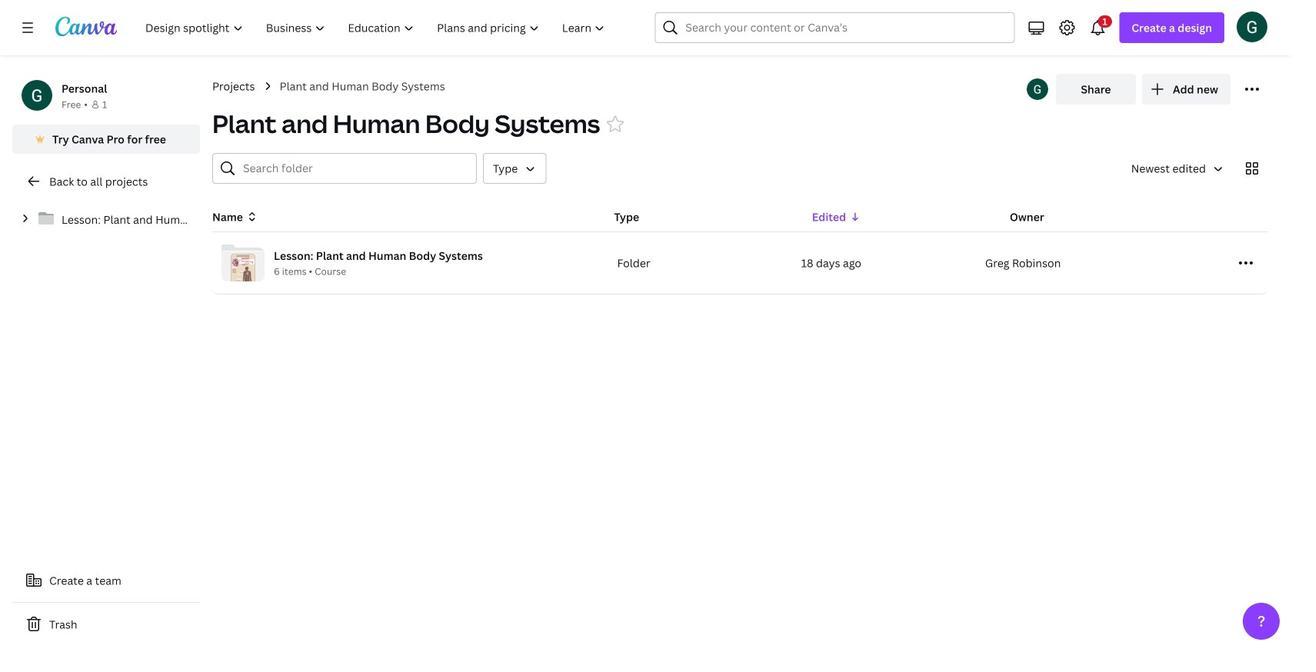 Task type: vqa. For each thing, say whether or not it's contained in the screenshot.
early adopters
no



Task type: describe. For each thing, give the bounding box(es) containing it.
Search folder search field
[[243, 154, 467, 183]]

Search search field
[[686, 13, 985, 42]]

greg robinson image
[[1237, 11, 1268, 42]]



Task type: locate. For each thing, give the bounding box(es) containing it.
top level navigation element
[[135, 12, 618, 43]]

Sort by button
[[1119, 153, 1231, 184]]

None search field
[[655, 12, 1015, 43]]



